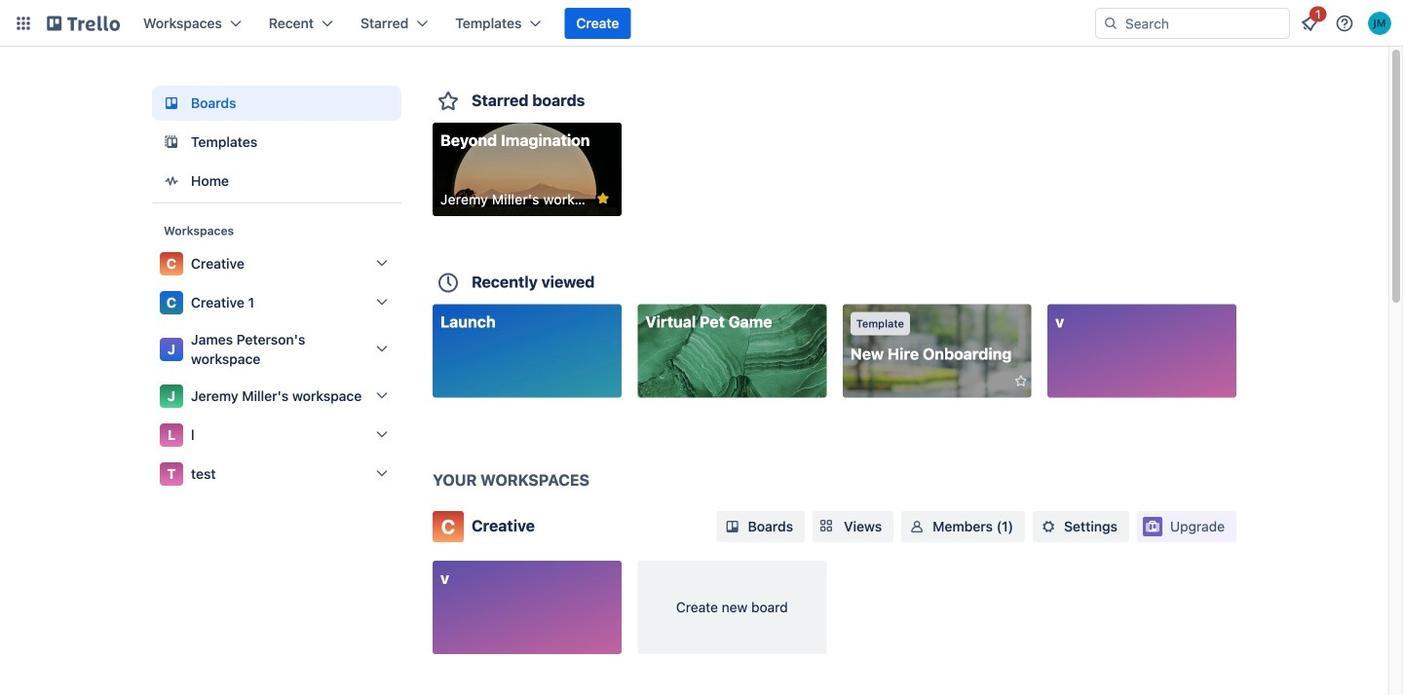 Task type: vqa. For each thing, say whether or not it's contained in the screenshot.
TEMPLATE BOARD image
yes



Task type: describe. For each thing, give the bounding box(es) containing it.
back to home image
[[47, 8, 120, 39]]

1 sm image from the left
[[723, 517, 742, 537]]

open information menu image
[[1335, 14, 1354, 33]]

jeremy miller (jeremymiller198) image
[[1368, 12, 1391, 35]]

1 notification image
[[1298, 12, 1321, 35]]

Search field
[[1119, 10, 1289, 37]]

home image
[[160, 170, 183, 193]]

2 sm image from the left
[[1039, 517, 1058, 537]]

primary element
[[0, 0, 1403, 47]]



Task type: locate. For each thing, give the bounding box(es) containing it.
sm image
[[907, 517, 927, 537]]

board image
[[160, 92, 183, 115]]

template board image
[[160, 131, 183, 154]]

sm image
[[723, 517, 742, 537], [1039, 517, 1058, 537]]

1 horizontal spatial sm image
[[1039, 517, 1058, 537]]

click to star this board. it will be added to your starred list. image
[[1004, 373, 1022, 390]]

0 horizontal spatial sm image
[[723, 517, 742, 537]]

search image
[[1103, 16, 1119, 31]]



